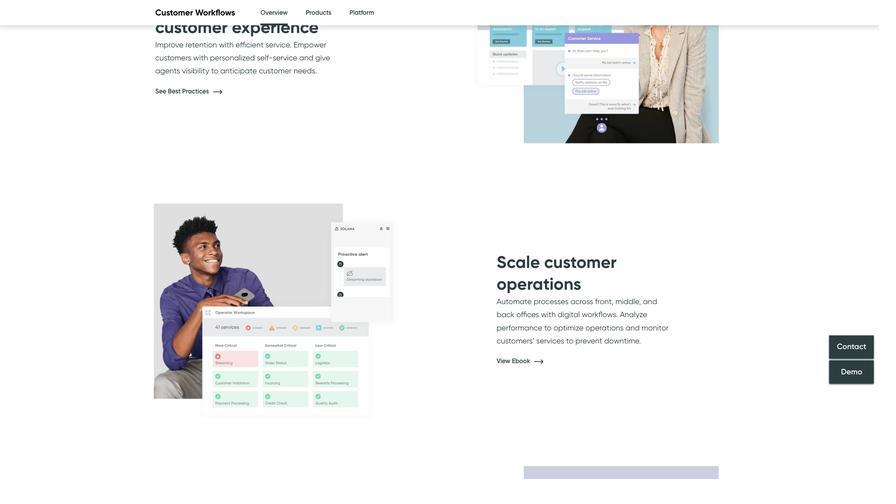 Task type: describe. For each thing, give the bounding box(es) containing it.
1 vertical spatial and
[[644, 297, 658, 306]]

visibility
[[182, 66, 209, 75]]

retention
[[186, 40, 217, 49]]

overview
[[261, 9, 288, 17]]

improve
[[155, 40, 184, 49]]

safe and efficient on-site customer visits image
[[468, 441, 732, 479]]

see best practices link
[[155, 87, 233, 95]]

offices
[[517, 310, 540, 319]]

optimize
[[554, 323, 584, 332]]

contact
[[838, 342, 867, 351]]

back
[[497, 310, 515, 319]]

efficient
[[236, 40, 264, 49]]

1 horizontal spatial to
[[545, 323, 552, 332]]

platform link
[[350, 0, 374, 26]]

demo link
[[830, 360, 875, 384]]

with inside "scale customer operations automate processes across front, middle, and back offices with digital workflows. analyze performance to optimize operations and monitor customers' services to prevent downtime."
[[542, 310, 556, 319]]

digital
[[558, 310, 580, 319]]

across
[[571, 297, 594, 306]]

experience
[[232, 17, 319, 38]]

1 horizontal spatial with
[[219, 40, 234, 49]]

see
[[155, 87, 167, 95]]

ebook
[[512, 357, 531, 365]]

services
[[537, 336, 565, 345]]

processes
[[534, 297, 569, 306]]

2 horizontal spatial to
[[567, 336, 574, 345]]

front,
[[596, 297, 614, 306]]

customers
[[155, 53, 192, 62]]

anticipate
[[221, 66, 257, 75]]

seamless
[[229, 0, 300, 16]]

needs.
[[294, 66, 317, 75]]

scale
[[497, 252, 541, 273]]



Task type: vqa. For each thing, say whether or not it's contained in the screenshot.
agents
yes



Task type: locate. For each thing, give the bounding box(es) containing it.
scale customer operations automate processes across front, middle, and back offices with digital workflows. analyze performance to optimize operations and monitor customers' services to prevent downtime.
[[497, 252, 669, 345]]

self‑service
[[257, 53, 298, 62]]

platform
[[350, 9, 374, 17]]

products
[[306, 9, 332, 17]]

0 vertical spatial with
[[219, 40, 234, 49]]

and down 'analyze'
[[626, 323, 640, 332]]

to up services
[[545, 323, 552, 332]]

to right visibility
[[211, 66, 219, 75]]

0 vertical spatial operations
[[497, 273, 582, 295]]

practices
[[182, 87, 209, 95]]

and up needs.
[[300, 53, 314, 62]]

with down processes
[[542, 310, 556, 319]]

customer
[[155, 17, 228, 38], [259, 66, 292, 75], [545, 252, 617, 273]]

with up personalized
[[219, 40, 234, 49]]

operations
[[497, 273, 582, 295], [586, 323, 624, 332]]

customer
[[155, 8, 193, 18]]

demo
[[842, 367, 863, 377]]

0 horizontal spatial and
[[300, 53, 314, 62]]

best
[[168, 87, 181, 95]]

a
[[214, 0, 224, 16]]

performance
[[497, 323, 543, 332]]

1 vertical spatial to
[[545, 323, 552, 332]]

customer inside "scale customer operations automate processes across front, middle, and back offices with digital workflows. analyze performance to optimize operations and monitor customers' services to prevent downtime."
[[545, 252, 617, 273]]

customers'
[[497, 336, 535, 345]]

workflows.
[[582, 310, 619, 319]]

automate
[[497, 297, 532, 306]]

1 vertical spatial operations
[[586, 323, 624, 332]]

to inside create a seamless customer experience improve retention with efficient service. empower customers with personalized self‑service and give agents visibility to anticipate customer needs.
[[211, 66, 219, 75]]

1 horizontal spatial customer
[[259, 66, 292, 75]]

personalized
[[210, 53, 255, 62]]

0 vertical spatial customer
[[155, 17, 228, 38]]

products link
[[306, 0, 332, 26]]

to down optimize
[[567, 336, 574, 345]]

prevent
[[576, 336, 603, 345]]

1 vertical spatial customer
[[259, 66, 292, 75]]

analyze
[[621, 310, 648, 319]]

view ebook
[[497, 357, 532, 365]]

2 horizontal spatial customer
[[545, 252, 617, 273]]

dashboard showing status of services for customers image
[[141, 177, 405, 441]]

see best practices
[[155, 87, 211, 95]]

agents
[[155, 66, 180, 75]]

1 vertical spatial with
[[193, 53, 208, 62]]

service.
[[266, 40, 292, 49]]

0 horizontal spatial to
[[211, 66, 219, 75]]

workflows
[[195, 8, 235, 18]]

empower
[[294, 40, 327, 49]]

0 vertical spatial to
[[211, 66, 219, 75]]

2 vertical spatial customer
[[545, 252, 617, 273]]

1 horizontal spatial operations
[[586, 323, 624, 332]]

contact link
[[830, 335, 875, 359]]

operations down workflows.
[[586, 323, 624, 332]]

overview link
[[261, 0, 288, 27]]

view ebook link
[[497, 357, 554, 365]]

and
[[300, 53, 314, 62], [644, 297, 658, 306], [626, 323, 640, 332]]

with
[[219, 40, 234, 49], [193, 53, 208, 62], [542, 310, 556, 319]]

middle,
[[616, 297, 642, 306]]

0 horizontal spatial customer
[[155, 17, 228, 38]]

customer workflows
[[155, 8, 235, 18]]

2 horizontal spatial with
[[542, 310, 556, 319]]

operations up processes
[[497, 273, 582, 295]]

0 horizontal spatial with
[[193, 53, 208, 62]]

2 vertical spatial with
[[542, 310, 556, 319]]

1 horizontal spatial and
[[626, 323, 640, 332]]

monitor
[[642, 323, 669, 332]]

to
[[211, 66, 219, 75], [545, 323, 552, 332], [567, 336, 574, 345]]

create
[[155, 0, 210, 16]]

0 vertical spatial and
[[300, 53, 314, 62]]

downtime.
[[605, 336, 642, 345]]

create a seamless customer experience improve retention with efficient service. empower customers with personalized self‑service and give agents visibility to anticipate customer needs.
[[155, 0, 330, 75]]

2 vertical spatial to
[[567, 336, 574, 345]]

give
[[316, 53, 330, 62]]

view
[[497, 357, 511, 365]]

2 vertical spatial and
[[626, 323, 640, 332]]

customer workflows with virtual agent chatbots image
[[468, 0, 732, 177]]

and inside create a seamless customer experience improve retention with efficient service. empower customers with personalized self‑service and give agents visibility to anticipate customer needs.
[[300, 53, 314, 62]]

with down retention
[[193, 53, 208, 62]]

2 horizontal spatial and
[[644, 297, 658, 306]]

and up 'analyze'
[[644, 297, 658, 306]]

0 horizontal spatial operations
[[497, 273, 582, 295]]



